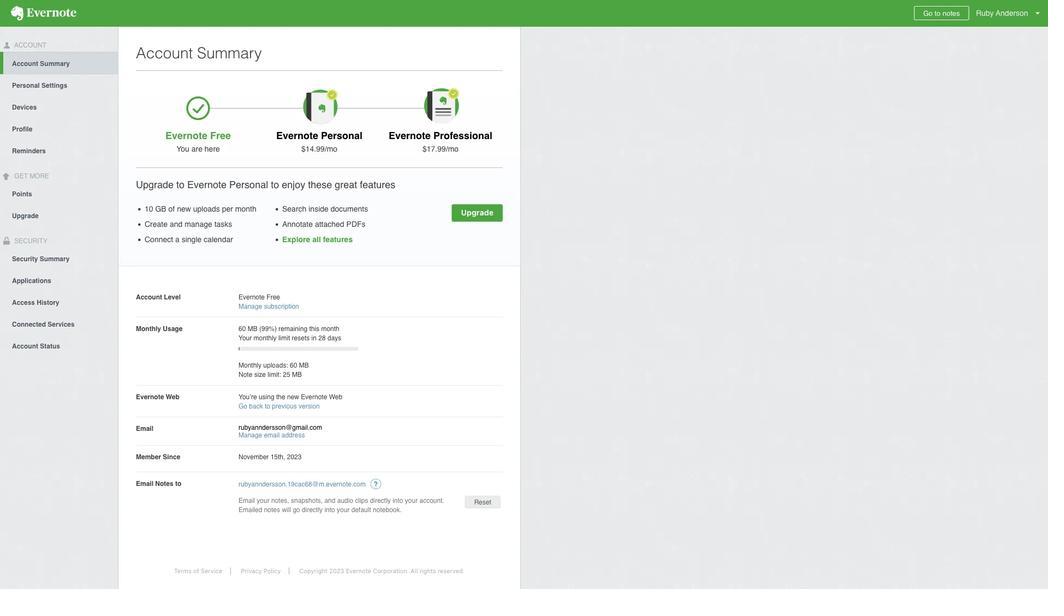 Task type: vqa. For each thing, say whether or not it's contained in the screenshot.
tree
no



Task type: describe. For each thing, give the bounding box(es) containing it.
go back to previous version link
[[239, 403, 320, 410]]

terms of service link
[[166, 568, 231, 575]]

the
[[276, 393, 285, 401]]

1 horizontal spatial into
[[393, 497, 403, 505]]

copyright
[[300, 568, 328, 575]]

back
[[249, 403, 263, 410]]

privacy policy
[[241, 568, 281, 575]]

you're
[[239, 393, 257, 401]]

evernote professional $17.99/ mo
[[389, 130, 493, 153]]

$14.99/
[[301, 145, 327, 153]]

account inside account status link
[[12, 343, 38, 350]]

ruby anderson link
[[974, 0, 1048, 27]]

profile link
[[0, 118, 118, 140]]

0 horizontal spatial your
[[257, 497, 270, 505]]

evernote free you are here
[[165, 130, 231, 153]]

limit:
[[268, 371, 281, 379]]

clips
[[355, 497, 368, 505]]

account inside account summary link
[[12, 60, 38, 68]]

60 mb (99%) remaining this month your monthly limit resets in 28 days
[[239, 325, 341, 342]]

rubyanndersson.19cac68@m.evernote.com link
[[239, 481, 366, 488]]

60 inside the 'monthly uploads: 60 mb note size limit: 25 mb'
[[290, 362, 297, 369]]

annotate
[[282, 220, 313, 229]]

days
[[328, 334, 341, 342]]

privacy policy link
[[233, 568, 289, 575]]

28
[[319, 334, 326, 342]]

upgrade to evernote personal to enjoy these great features
[[136, 179, 396, 190]]

terms
[[174, 568, 192, 575]]

email for email
[[136, 425, 153, 433]]

privacy
[[241, 568, 262, 575]]

web inside you're using the new evernote web go back to previous version
[[329, 393, 342, 401]]

1 horizontal spatial account summary
[[136, 44, 262, 62]]

member
[[136, 454, 161, 461]]

email
[[264, 432, 280, 440]]

are
[[191, 145, 203, 153]]

go to notes link
[[914, 6, 970, 20]]

2 horizontal spatial your
[[405, 497, 418, 505]]

explore all features
[[282, 235, 353, 244]]

and inside email your notes, snapshots, and audio clips directly into your account. emailed notes will go directly into your default notebook.
[[325, 497, 336, 505]]

0 horizontal spatial personal
[[12, 82, 40, 89]]

monthly for monthly uploads: 60 mb note size limit: 25 mb
[[239, 362, 262, 369]]

get
[[14, 172, 28, 180]]

2 horizontal spatial upgrade
[[461, 208, 494, 217]]

mo for personal
[[327, 145, 338, 153]]

free for evernote free you are here
[[210, 130, 231, 141]]

note
[[239, 371, 252, 379]]

since
[[163, 454, 180, 461]]

november
[[239, 454, 269, 461]]

1 vertical spatial features
[[323, 235, 353, 244]]

account status
[[12, 343, 60, 350]]

manage inside evernote free manage subscription
[[239, 303, 262, 310]]

monthly
[[254, 334, 277, 342]]

evernote inside evernote free you are here
[[165, 130, 208, 141]]

free for evernote free manage subscription
[[267, 294, 280, 301]]

evernote inside you're using the new evernote web go back to previous version
[[301, 393, 327, 401]]

monthly usage
[[136, 325, 183, 333]]

evernote link
[[0, 0, 87, 27]]

previous
[[272, 403, 297, 410]]

using
[[259, 393, 274, 401]]

to inside you're using the new evernote web go back to previous version
[[265, 403, 270, 410]]

emailed
[[239, 506, 262, 514]]

1 horizontal spatial notes
[[943, 9, 960, 17]]

devices
[[12, 104, 37, 111]]

reminders
[[12, 147, 46, 155]]

0 horizontal spatial upgrade
[[12, 212, 39, 220]]

$17.99/
[[423, 145, 448, 153]]

ruby
[[976, 9, 994, 17]]

all
[[312, 235, 321, 244]]

evernote personal $14.99/ mo
[[276, 130, 363, 153]]

audio
[[337, 497, 353, 505]]

remaining
[[279, 325, 307, 333]]

monthly for monthly usage
[[136, 325, 161, 333]]

0 vertical spatial 2023
[[287, 454, 302, 461]]

go to notes
[[924, 9, 960, 17]]

0 vertical spatial of
[[169, 205, 175, 214]]

manage subscription link
[[239, 303, 299, 310]]

rubyanndersson@gmail.com manage email address
[[239, 424, 322, 440]]

search inside documents
[[282, 205, 368, 214]]

corporation.
[[373, 568, 409, 575]]

resets
[[292, 334, 310, 342]]

10 gb of new uploads per month
[[145, 205, 256, 214]]

settings
[[42, 82, 67, 89]]

default
[[352, 506, 371, 514]]

new for uploads
[[177, 205, 191, 214]]

0 horizontal spatial account summary
[[12, 60, 70, 68]]

services
[[48, 321, 75, 328]]

0 horizontal spatial into
[[325, 506, 335, 514]]

email for email notes to
[[136, 480, 153, 488]]

attached
[[315, 220, 344, 229]]

address
[[282, 432, 305, 440]]

connected services link
[[0, 313, 118, 335]]

email notes to
[[136, 480, 181, 488]]

notes inside email your notes, snapshots, and audio clips directly into your account. emailed notes will go directly into your default notebook.
[[264, 506, 280, 514]]

to right notes
[[175, 480, 181, 488]]

gb
[[155, 205, 166, 214]]

devices link
[[0, 96, 118, 118]]

pdfs
[[347, 220, 366, 229]]

1 horizontal spatial 2023
[[329, 568, 344, 575]]

1 upgrade link from the left
[[452, 205, 503, 222]]

evernote inside evernote personal $14.99/ mo
[[276, 130, 318, 141]]

member since
[[136, 454, 180, 461]]

create
[[145, 220, 168, 229]]

summary for account summary link
[[40, 60, 70, 68]]

personal inside evernote personal $14.99/ mo
[[321, 130, 363, 141]]



Task type: locate. For each thing, give the bounding box(es) containing it.
manage email address link
[[239, 432, 305, 440]]

calendar
[[204, 235, 233, 244]]

email up emailed
[[239, 497, 255, 505]]

connect
[[145, 235, 173, 244]]

notes
[[943, 9, 960, 17], [264, 506, 280, 514]]

get more
[[13, 172, 49, 180]]

version
[[299, 403, 320, 410]]

60 up your
[[239, 325, 246, 333]]

email inside email your notes, snapshots, and audio clips directly into your account. emailed notes will go directly into your default notebook.
[[239, 497, 255, 505]]

to left ruby
[[935, 9, 941, 17]]

1 horizontal spatial upgrade link
[[452, 205, 503, 222]]

manage
[[239, 303, 262, 310], [239, 432, 262, 440]]

your down audio
[[337, 506, 350, 514]]

mb
[[248, 325, 258, 333], [299, 362, 309, 369], [292, 371, 302, 379]]

2023 right copyright
[[329, 568, 344, 575]]

0 vertical spatial into
[[393, 497, 403, 505]]

your
[[257, 497, 270, 505], [405, 497, 418, 505], [337, 506, 350, 514]]

snapshots,
[[291, 497, 323, 505]]

2 manage from the top
[[239, 432, 262, 440]]

here
[[205, 145, 220, 153]]

1 horizontal spatial month
[[321, 325, 340, 333]]

1 horizontal spatial directly
[[370, 497, 391, 505]]

a
[[175, 235, 180, 244]]

1 vertical spatial mb
[[299, 362, 309, 369]]

evernote web
[[136, 393, 180, 401]]

2023 right 15th,
[[287, 454, 302, 461]]

0 vertical spatial features
[[360, 179, 396, 190]]

manage left email
[[239, 432, 262, 440]]

to up 10 gb of new uploads per month
[[176, 179, 185, 190]]

of right gb
[[169, 205, 175, 214]]

explore all features link
[[282, 235, 353, 244]]

0 vertical spatial manage
[[239, 303, 262, 310]]

0 horizontal spatial monthly
[[136, 325, 161, 333]]

account
[[13, 42, 46, 49], [136, 44, 193, 62], [12, 60, 38, 68], [136, 294, 162, 301], [12, 343, 38, 350]]

access history link
[[0, 291, 118, 313]]

2 vertical spatial personal
[[229, 179, 268, 190]]

to
[[935, 9, 941, 17], [176, 179, 185, 190], [271, 179, 279, 190], [265, 403, 270, 410], [175, 480, 181, 488]]

month up days
[[321, 325, 340, 333]]

email for email your notes, snapshots, and audio clips directly into your account. emailed notes will go directly into your default notebook.
[[239, 497, 255, 505]]

features right great
[[360, 179, 396, 190]]

mo down professional
[[448, 145, 459, 153]]

0 vertical spatial go
[[924, 9, 933, 17]]

0 horizontal spatial free
[[210, 130, 231, 141]]

to inside 'go to notes' link
[[935, 9, 941, 17]]

access
[[12, 299, 35, 307]]

rubyanndersson.19cac68@m.evernote.com
[[239, 481, 366, 488]]

1 vertical spatial email
[[136, 480, 153, 488]]

into left default
[[325, 506, 335, 514]]

access history
[[12, 299, 59, 307]]

1 vertical spatial go
[[239, 403, 247, 410]]

2 vertical spatial email
[[239, 497, 255, 505]]

summary
[[197, 44, 262, 62], [40, 60, 70, 68], [40, 255, 70, 263]]

1 horizontal spatial free
[[267, 294, 280, 301]]

1 vertical spatial new
[[287, 393, 299, 401]]

new right the the
[[287, 393, 299, 401]]

personal up $14.99/
[[321, 130, 363, 141]]

1 vertical spatial 2023
[[329, 568, 344, 575]]

0 vertical spatial and
[[170, 220, 183, 229]]

0 horizontal spatial features
[[323, 235, 353, 244]]

0 vertical spatial month
[[235, 205, 256, 214]]

0 vertical spatial email
[[136, 425, 153, 433]]

1 horizontal spatial 60
[[290, 362, 297, 369]]

1 horizontal spatial features
[[360, 179, 396, 190]]

subscription
[[264, 303, 299, 310]]

security for security summary
[[12, 255, 38, 263]]

mo inside evernote personal $14.99/ mo
[[327, 145, 338, 153]]

copyright 2023 evernote corporation. all rights reserved.
[[300, 568, 465, 575]]

summary inside security summary link
[[40, 255, 70, 263]]

month inside "60 mb (99%) remaining this month your monthly limit resets in 28 days"
[[321, 325, 340, 333]]

uploads:
[[263, 362, 288, 369]]

2 mo from the left
[[448, 145, 459, 153]]

personal
[[12, 82, 40, 89], [321, 130, 363, 141], [229, 179, 268, 190]]

mo
[[327, 145, 338, 153], [448, 145, 459, 153]]

email left notes
[[136, 480, 153, 488]]

anderson
[[996, 9, 1029, 17]]

mb down the resets at the bottom left
[[299, 362, 309, 369]]

1 vertical spatial directly
[[302, 506, 323, 514]]

0 vertical spatial directly
[[370, 497, 391, 505]]

evernote
[[165, 130, 208, 141], [276, 130, 318, 141], [389, 130, 431, 141], [187, 179, 227, 190], [239, 294, 265, 301], [136, 393, 164, 401], [301, 393, 327, 401], [346, 568, 371, 575]]

0 horizontal spatial go
[[239, 403, 247, 410]]

directly up the notebook.
[[370, 497, 391, 505]]

account level
[[136, 294, 181, 301]]

1 horizontal spatial personal
[[229, 179, 268, 190]]

evernote inside evernote professional $17.99/ mo
[[389, 130, 431, 141]]

month right per at the left of page
[[235, 205, 256, 214]]

0 horizontal spatial directly
[[302, 506, 323, 514]]

60 up 25
[[290, 362, 297, 369]]

0 horizontal spatial web
[[166, 393, 180, 401]]

summary inside account summary link
[[40, 60, 70, 68]]

security for security
[[13, 237, 48, 245]]

0 vertical spatial personal
[[12, 82, 40, 89]]

account summary
[[136, 44, 262, 62], [12, 60, 70, 68]]

into up the notebook.
[[393, 497, 403, 505]]

history
[[37, 299, 59, 307]]

monthly inside the 'monthly uploads: 60 mb note size limit: 25 mb'
[[239, 362, 262, 369]]

reserved.
[[438, 568, 465, 575]]

mb inside "60 mb (99%) remaining this month your monthly limit resets in 28 days"
[[248, 325, 258, 333]]

and up the a
[[170, 220, 183, 229]]

of right terms at the left
[[193, 568, 199, 575]]

mb up your
[[248, 325, 258, 333]]

1 horizontal spatial of
[[193, 568, 199, 575]]

features down the attached
[[323, 235, 353, 244]]

all
[[411, 568, 418, 575]]

personal up devices
[[12, 82, 40, 89]]

1 horizontal spatial web
[[329, 393, 342, 401]]

notebook.
[[373, 506, 402, 514]]

0 vertical spatial security
[[13, 237, 48, 245]]

per
[[222, 205, 233, 214]]

connected services
[[12, 321, 75, 328]]

1 web from the left
[[166, 393, 180, 401]]

10
[[145, 205, 153, 214]]

policy
[[264, 568, 281, 575]]

0 horizontal spatial notes
[[264, 506, 280, 514]]

mb right 25
[[292, 371, 302, 379]]

points link
[[0, 183, 118, 205]]

15th,
[[271, 454, 285, 461]]

0 horizontal spatial and
[[170, 220, 183, 229]]

0 vertical spatial mb
[[248, 325, 258, 333]]

free
[[210, 130, 231, 141], [267, 294, 280, 301]]

your up emailed
[[257, 497, 270, 505]]

to left enjoy
[[271, 179, 279, 190]]

1 mo from the left
[[327, 145, 338, 153]]

1 horizontal spatial monthly
[[239, 362, 262, 369]]

your left account.
[[405, 497, 418, 505]]

go inside you're using the new evernote web go back to previous version
[[239, 403, 247, 410]]

free up "here" at left
[[210, 130, 231, 141]]

1 horizontal spatial and
[[325, 497, 336, 505]]

0 vertical spatial monthly
[[136, 325, 161, 333]]

new up create and manage tasks on the left of the page
[[177, 205, 191, 214]]

1 vertical spatial personal
[[321, 130, 363, 141]]

0 vertical spatial free
[[210, 130, 231, 141]]

inside
[[309, 205, 329, 214]]

november 15th, 2023
[[239, 454, 302, 461]]

to down using
[[265, 403, 270, 410]]

0 horizontal spatial of
[[169, 205, 175, 214]]

personal up per at the left of page
[[229, 179, 268, 190]]

?
[[374, 481, 378, 488]]

and left audio
[[325, 497, 336, 505]]

monthly up note
[[239, 362, 262, 369]]

1 vertical spatial free
[[267, 294, 280, 301]]

25
[[283, 371, 290, 379]]

mo inside evernote professional $17.99/ mo
[[448, 145, 459, 153]]

evernote inside evernote free manage subscription
[[239, 294, 265, 301]]

2 web from the left
[[329, 393, 342, 401]]

personal settings
[[12, 82, 67, 89]]

1 manage from the top
[[239, 303, 262, 310]]

new for evernote
[[287, 393, 299, 401]]

account.
[[420, 497, 444, 505]]

you're using the new evernote web go back to previous version
[[239, 393, 342, 410]]

go
[[293, 506, 300, 514]]

terms of service
[[174, 568, 222, 575]]

manage up (99%)
[[239, 303, 262, 310]]

mo up these
[[327, 145, 338, 153]]

0 horizontal spatial new
[[177, 205, 191, 214]]

1 vertical spatial manage
[[239, 432, 262, 440]]

search
[[282, 205, 307, 214]]

0 horizontal spatial month
[[235, 205, 256, 214]]

service
[[201, 568, 222, 575]]

evernote free manage subscription
[[239, 294, 299, 310]]

this
[[309, 325, 319, 333]]

1 vertical spatial into
[[325, 506, 335, 514]]

0 vertical spatial new
[[177, 205, 191, 214]]

0 horizontal spatial upgrade link
[[0, 205, 118, 226]]

account status link
[[0, 335, 118, 357]]

documents
[[331, 205, 368, 214]]

and
[[170, 220, 183, 229], [325, 497, 336, 505]]

directly down snapshots,
[[302, 506, 323, 514]]

manage
[[185, 220, 212, 229]]

directly
[[370, 497, 391, 505], [302, 506, 323, 514]]

free up manage subscription link
[[267, 294, 280, 301]]

you
[[176, 145, 189, 153]]

2 horizontal spatial personal
[[321, 130, 363, 141]]

1 vertical spatial monthly
[[239, 362, 262, 369]]

uploads
[[193, 205, 220, 214]]

status
[[40, 343, 60, 350]]

evernote image
[[0, 6, 87, 21]]

will
[[282, 506, 291, 514]]

(99%)
[[259, 325, 277, 333]]

security
[[13, 237, 48, 245], [12, 255, 38, 263]]

1 vertical spatial security
[[12, 255, 38, 263]]

web
[[166, 393, 180, 401], [329, 393, 342, 401]]

email up the "member"
[[136, 425, 153, 433]]

free inside evernote free you are here
[[210, 130, 231, 141]]

1 vertical spatial 60
[[290, 362, 297, 369]]

notes down notes,
[[264, 506, 280, 514]]

1 vertical spatial and
[[325, 497, 336, 505]]

new inside you're using the new evernote web go back to previous version
[[287, 393, 299, 401]]

0 horizontal spatial mo
[[327, 145, 338, 153]]

summary for security summary link
[[40, 255, 70, 263]]

single
[[182, 235, 202, 244]]

professional
[[434, 130, 493, 141]]

1 vertical spatial of
[[193, 568, 199, 575]]

manage inside the rubyanndersson@gmail.com manage email address
[[239, 432, 262, 440]]

1 vertical spatial notes
[[264, 506, 280, 514]]

rights
[[420, 568, 436, 575]]

2 vertical spatial mb
[[292, 371, 302, 379]]

1 horizontal spatial your
[[337, 506, 350, 514]]

1 horizontal spatial upgrade
[[136, 179, 174, 190]]

None submit
[[465, 496, 501, 509]]

0 horizontal spatial 2023
[[287, 454, 302, 461]]

60 inside "60 mb (99%) remaining this month your monthly limit resets in 28 days"
[[239, 325, 246, 333]]

security up security summary
[[13, 237, 48, 245]]

free inside evernote free manage subscription
[[267, 294, 280, 301]]

2 upgrade link from the left
[[0, 205, 118, 226]]

security up applications
[[12, 255, 38, 263]]

profile
[[12, 125, 32, 133]]

these
[[308, 179, 332, 190]]

account summary link
[[3, 52, 118, 74]]

1 vertical spatial month
[[321, 325, 340, 333]]

tasks
[[214, 220, 232, 229]]

0 vertical spatial notes
[[943, 9, 960, 17]]

1 horizontal spatial mo
[[448, 145, 459, 153]]

monthly left usage
[[136, 325, 161, 333]]

connected
[[12, 321, 46, 328]]

0 vertical spatial 60
[[239, 325, 246, 333]]

notes left ruby
[[943, 9, 960, 17]]

explore
[[282, 235, 310, 244]]

1 horizontal spatial go
[[924, 9, 933, 17]]

1 horizontal spatial new
[[287, 393, 299, 401]]

mo for professional
[[448, 145, 459, 153]]

0 horizontal spatial 60
[[239, 325, 246, 333]]

applications link
[[0, 269, 118, 291]]

security summary
[[12, 255, 70, 263]]



